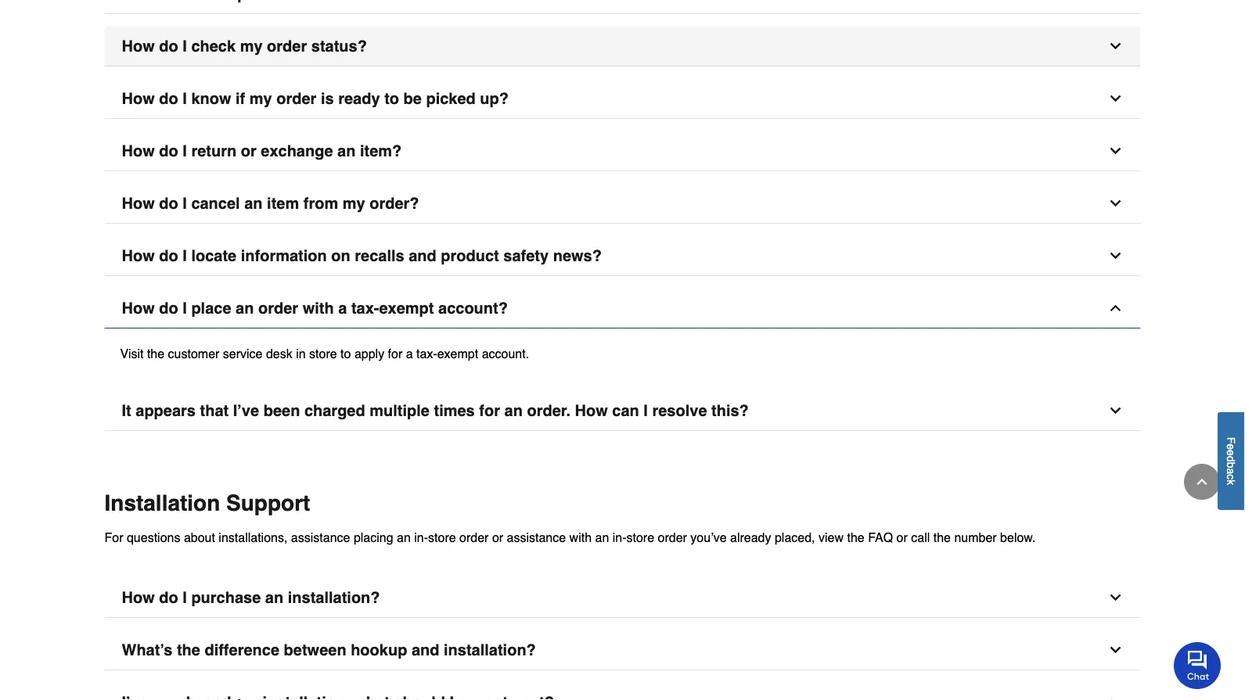 Task type: locate. For each thing, give the bounding box(es) containing it.
do inside button
[[159, 247, 178, 265]]

i
[[183, 37, 187, 55], [183, 90, 187, 108], [183, 142, 187, 160], [183, 195, 187, 213], [183, 247, 187, 265], [183, 299, 187, 317], [644, 402, 648, 420], [183, 589, 187, 607]]

i left the purchase
[[183, 589, 187, 607]]

4 do from the top
[[159, 195, 178, 213]]

e
[[1226, 444, 1238, 450], [1226, 450, 1238, 456]]

how do i cancel an item from my order? button
[[105, 184, 1141, 224]]

an inside button
[[244, 195, 263, 213]]

a up k
[[1226, 468, 1238, 474]]

chevron down image inside how do i locate information on recalls and product safety news? button
[[1108, 248, 1124, 264]]

chevron down image inside 'how do i return or exchange an item?' button
[[1108, 143, 1124, 159]]

f
[[1226, 437, 1238, 444]]

1 horizontal spatial exempt
[[437, 346, 478, 361]]

tax- up the apply
[[351, 299, 379, 317]]

chat invite button image
[[1174, 642, 1222, 690]]

is
[[321, 90, 334, 108]]

to left the apply
[[341, 346, 351, 361]]

visit the customer service desk in store to apply for a tax-exempt account.
[[120, 346, 529, 361]]

for
[[388, 346, 403, 361], [479, 402, 500, 420]]

2 vertical spatial chevron down image
[[1108, 695, 1124, 701]]

store up "how do i purchase an installation?" button
[[627, 530, 655, 545]]

how inside button
[[122, 195, 155, 213]]

3 chevron down image from the top
[[1108, 196, 1124, 211]]

service
[[223, 346, 263, 361]]

item?
[[360, 142, 402, 160]]

check
[[191, 37, 236, 55]]

tax- inside the how do i place an order with a tax-exempt account? button
[[351, 299, 379, 317]]

do left 'place'
[[159, 299, 178, 317]]

to
[[384, 90, 399, 108], [341, 346, 351, 361]]

up?
[[480, 90, 509, 108]]

do left locate
[[159, 247, 178, 265]]

1 horizontal spatial assistance
[[507, 530, 566, 545]]

how
[[122, 37, 155, 55], [122, 90, 155, 108], [122, 142, 155, 160], [122, 195, 155, 213], [122, 247, 155, 265], [122, 299, 155, 317], [575, 402, 608, 420], [122, 589, 155, 607]]

how for how do i purchase an installation?
[[122, 589, 155, 607]]

view
[[819, 530, 844, 545]]

0 vertical spatial exempt
[[379, 299, 434, 317]]

questions
[[127, 530, 180, 545]]

do for purchase
[[159, 589, 178, 607]]

installation?
[[288, 589, 380, 607], [444, 642, 536, 660]]

0 vertical spatial chevron down image
[[1108, 91, 1124, 106]]

in-
[[414, 530, 428, 545], [613, 530, 627, 545]]

for right times
[[479, 402, 500, 420]]

1 horizontal spatial or
[[492, 530, 503, 545]]

order
[[267, 37, 307, 55], [277, 90, 317, 108], [258, 299, 298, 317], [460, 530, 489, 545], [658, 530, 687, 545]]

order?
[[370, 195, 419, 213]]

do up what's
[[159, 589, 178, 607]]

to inside button
[[384, 90, 399, 108]]

0 horizontal spatial assistance
[[291, 530, 350, 545]]

a up visit the customer service desk in store to apply for a tax-exempt account.
[[338, 299, 347, 317]]

do for return
[[159, 142, 178, 160]]

store right placing
[[428, 530, 456, 545]]

3 chevron down image from the top
[[1108, 695, 1124, 701]]

how do i check my order status?
[[122, 37, 367, 55]]

1 vertical spatial to
[[341, 346, 351, 361]]

0 horizontal spatial for
[[388, 346, 403, 361]]

1 horizontal spatial in-
[[613, 530, 627, 545]]

2 vertical spatial a
[[1226, 468, 1238, 474]]

how do i locate information on recalls and product safety news? button
[[105, 236, 1141, 276]]

how do i know if my order is ready to be picked up? button
[[105, 79, 1141, 119]]

product
[[441, 247, 499, 265]]

i for from
[[183, 195, 187, 213]]

and
[[409, 247, 437, 265], [412, 642, 440, 660]]

place
[[191, 299, 231, 317]]

i for status?
[[183, 37, 187, 55]]

how do i check my order status? button
[[105, 27, 1141, 67]]

do left cancel
[[159, 195, 178, 213]]

in- right placing
[[414, 530, 428, 545]]

1 vertical spatial installation?
[[444, 642, 536, 660]]

0 horizontal spatial with
[[303, 299, 334, 317]]

an right 'place'
[[236, 299, 254, 317]]

chevron down image for recalls
[[1108, 248, 1124, 264]]

0 vertical spatial and
[[409, 247, 437, 265]]

how up visit in the left of the page
[[122, 299, 155, 317]]

2 do from the top
[[159, 90, 178, 108]]

placing
[[354, 530, 393, 545]]

safety
[[504, 247, 549, 265]]

account.
[[482, 346, 529, 361]]

2 chevron down image from the top
[[1108, 403, 1124, 419]]

resolve
[[653, 402, 707, 420]]

1 vertical spatial a
[[406, 346, 413, 361]]

i left check
[[183, 37, 187, 55]]

1 horizontal spatial a
[[406, 346, 413, 361]]

i left return
[[183, 142, 187, 160]]

know
[[191, 90, 231, 108]]

0 vertical spatial with
[[303, 299, 334, 317]]

7 do from the top
[[159, 589, 178, 607]]

and inside button
[[412, 642, 440, 660]]

chevron down image for status?
[[1108, 38, 1124, 54]]

6 chevron down image from the top
[[1108, 643, 1124, 658]]

0 horizontal spatial or
[[241, 142, 257, 160]]

on
[[331, 247, 351, 265]]

what's the difference between hookup and installation?
[[122, 642, 536, 660]]

0 horizontal spatial a
[[338, 299, 347, 317]]

my right check
[[240, 37, 263, 55]]

my
[[240, 37, 263, 55], [250, 90, 272, 108], [343, 195, 365, 213]]

0 horizontal spatial installation?
[[288, 589, 380, 607]]

0 horizontal spatial in-
[[414, 530, 428, 545]]

0 horizontal spatial tax-
[[351, 299, 379, 317]]

for right the apply
[[388, 346, 403, 361]]

do
[[159, 37, 178, 55], [159, 90, 178, 108], [159, 142, 178, 160], [159, 195, 178, 213], [159, 247, 178, 265], [159, 299, 178, 317], [159, 589, 178, 607]]

1 chevron down image from the top
[[1108, 91, 1124, 106]]

4 chevron down image from the top
[[1108, 248, 1124, 264]]

2 vertical spatial my
[[343, 195, 365, 213]]

do for know
[[159, 90, 178, 108]]

e up d
[[1226, 444, 1238, 450]]

a right the apply
[[406, 346, 413, 361]]

1 vertical spatial exempt
[[437, 346, 478, 361]]

b
[[1226, 462, 1238, 468]]

how do i place an order with a tax-exempt account? button
[[105, 289, 1141, 329]]

chevron down image inside it appears that i've been charged multiple times for an order. how can i resolve this? button
[[1108, 403, 1124, 419]]

i left locate
[[183, 247, 187, 265]]

do inside button
[[159, 195, 178, 213]]

information
[[241, 247, 327, 265]]

news?
[[553, 247, 602, 265]]

2 chevron down image from the top
[[1108, 143, 1124, 159]]

chevron down image
[[1108, 91, 1124, 106], [1108, 403, 1124, 419], [1108, 695, 1124, 701]]

1 vertical spatial chevron down image
[[1108, 403, 1124, 419]]

e up the b
[[1226, 450, 1238, 456]]

in
[[296, 346, 306, 361]]

from
[[304, 195, 338, 213]]

the right call
[[934, 530, 951, 545]]

my right if on the left top of page
[[250, 90, 272, 108]]

do for check
[[159, 37, 178, 55]]

0 horizontal spatial exempt
[[379, 299, 434, 317]]

how left check
[[122, 37, 155, 55]]

0 vertical spatial for
[[388, 346, 403, 361]]

exempt
[[379, 299, 434, 317], [437, 346, 478, 361]]

or
[[241, 142, 257, 160], [492, 530, 503, 545], [897, 530, 908, 545]]

chevron down image inside how do i cancel an item from my order? button
[[1108, 196, 1124, 211]]

picked
[[426, 90, 476, 108]]

how do i locate information on recalls and product safety news?
[[122, 247, 602, 265]]

an left item at top
[[244, 195, 263, 213]]

how left cancel
[[122, 195, 155, 213]]

store right in at left
[[309, 346, 337, 361]]

i inside button
[[183, 195, 187, 213]]

i for with
[[183, 299, 187, 317]]

1 horizontal spatial tax-
[[417, 346, 437, 361]]

exempt up the apply
[[379, 299, 434, 317]]

i left know
[[183, 90, 187, 108]]

how up what's
[[122, 589, 155, 607]]

and right the recalls
[[409, 247, 437, 265]]

do left return
[[159, 142, 178, 160]]

1 do from the top
[[159, 37, 178, 55]]

how for how do i know if my order is ready to be picked up?
[[122, 90, 155, 108]]

assistance
[[291, 530, 350, 545], [507, 530, 566, 545]]

0 vertical spatial installation?
[[288, 589, 380, 607]]

0 vertical spatial to
[[384, 90, 399, 108]]

with up visit the customer service desk in store to apply for a tax-exempt account.
[[303, 299, 334, 317]]

the right visit in the left of the page
[[147, 346, 165, 361]]

1 horizontal spatial to
[[384, 90, 399, 108]]

do left know
[[159, 90, 178, 108]]

item
[[267, 195, 299, 213]]

1 chevron down image from the top
[[1108, 38, 1124, 54]]

appears
[[136, 402, 196, 420]]

how left return
[[122, 142, 155, 160]]

1 horizontal spatial for
[[479, 402, 500, 420]]

account?
[[438, 299, 508, 317]]

chevron down image inside what's the difference between hookup and installation? button
[[1108, 643, 1124, 658]]

tax- right the apply
[[417, 346, 437, 361]]

how for how do i locate information on recalls and product safety news?
[[122, 247, 155, 265]]

1 vertical spatial with
[[570, 530, 592, 545]]

5 do from the top
[[159, 247, 178, 265]]

chevron down image inside how do i check my order status? button
[[1108, 38, 1124, 54]]

1 vertical spatial and
[[412, 642, 440, 660]]

1 vertical spatial tax-
[[417, 346, 437, 361]]

with up "how do i purchase an installation?" button
[[570, 530, 592, 545]]

or inside 'how do i return or exchange an item?' button
[[241, 142, 257, 160]]

how do i purchase an installation? button
[[105, 579, 1141, 618]]

how for how do i cancel an item from my order?
[[122, 195, 155, 213]]

installation? inside button
[[288, 589, 380, 607]]

about
[[184, 530, 215, 545]]

my inside button
[[343, 195, 365, 213]]

0 vertical spatial tax-
[[351, 299, 379, 317]]

c
[[1226, 474, 1238, 480]]

my right from
[[343, 195, 365, 213]]

i left 'place'
[[183, 299, 187, 317]]

how inside button
[[122, 247, 155, 265]]

chevron down image for installation?
[[1108, 643, 1124, 658]]

with
[[303, 299, 334, 317], [570, 530, 592, 545]]

chevron down image for it appears that i've been charged multiple times for an order. how can i resolve this?
[[1108, 403, 1124, 419]]

chevron down image
[[1108, 38, 1124, 54], [1108, 143, 1124, 159], [1108, 196, 1124, 211], [1108, 248, 1124, 264], [1108, 590, 1124, 606], [1108, 643, 1124, 658]]

and right hookup
[[412, 642, 440, 660]]

how do i know if my order is ready to be picked up?
[[122, 90, 509, 108]]

1 horizontal spatial installation?
[[444, 642, 536, 660]]

i left cancel
[[183, 195, 187, 213]]

do left check
[[159, 37, 178, 55]]

exempt left account.
[[437, 346, 478, 361]]

i inside button
[[183, 247, 187, 265]]

6 do from the top
[[159, 299, 178, 317]]

1 horizontal spatial with
[[570, 530, 592, 545]]

the right what's
[[177, 642, 200, 660]]

be
[[404, 90, 422, 108]]

how left know
[[122, 90, 155, 108]]

chevron down image inside how do i know if my order is ready to be picked up? button
[[1108, 91, 1124, 106]]

chevron down image for an
[[1108, 143, 1124, 159]]

installation
[[105, 491, 220, 516]]

the
[[147, 346, 165, 361], [847, 530, 865, 545], [934, 530, 951, 545], [177, 642, 200, 660]]

it
[[122, 402, 131, 420]]

5 chevron down image from the top
[[1108, 590, 1124, 606]]

you've
[[691, 530, 727, 545]]

call
[[911, 530, 930, 545]]

in- up "how do i purchase an installation?" button
[[613, 530, 627, 545]]

chevron up image
[[1195, 474, 1210, 490]]

3 do from the top
[[159, 142, 178, 160]]

times
[[434, 402, 475, 420]]

1 vertical spatial for
[[479, 402, 500, 420]]

to left be
[[384, 90, 399, 108]]

do for place
[[159, 299, 178, 317]]

how left locate
[[122, 247, 155, 265]]

already
[[730, 530, 772, 545]]



Task type: vqa. For each thing, say whether or not it's contained in the screenshot.
details. in Go to your order details. Select Edit Qty. You can choose to increase/decrease the quantity of the item. If increasing the quantity, you can make a payment with the original form of payment or provide an alternate payment method. Select Confirm. A success message will appear. You'll see the updates to your order on the order details page and receive an email confirmation of the changes you made.
no



Task type: describe. For each thing, give the bounding box(es) containing it.
2 horizontal spatial a
[[1226, 468, 1238, 474]]

chevron up image
[[1108, 301, 1124, 316]]

apply
[[355, 346, 385, 361]]

0 horizontal spatial store
[[309, 346, 337, 361]]

1 e from the top
[[1226, 444, 1238, 450]]

desk
[[266, 346, 293, 361]]

support
[[226, 491, 310, 516]]

i for an
[[183, 142, 187, 160]]

do for locate
[[159, 247, 178, 265]]

number
[[955, 530, 997, 545]]

return
[[191, 142, 237, 160]]

order.
[[527, 402, 571, 420]]

charged
[[304, 402, 365, 420]]

2 horizontal spatial store
[[627, 530, 655, 545]]

hookup
[[351, 642, 407, 660]]

order inside how do i check my order status? button
[[267, 37, 307, 55]]

1 in- from the left
[[414, 530, 428, 545]]

i for recalls
[[183, 247, 187, 265]]

between
[[284, 642, 347, 660]]

do for cancel
[[159, 195, 178, 213]]

how do i return or exchange an item? button
[[105, 132, 1141, 171]]

recalls
[[355, 247, 404, 265]]

1 vertical spatial my
[[250, 90, 272, 108]]

an up "how do i purchase an installation?" button
[[595, 530, 609, 545]]

can
[[612, 402, 639, 420]]

installation support
[[105, 491, 310, 516]]

i right can
[[644, 402, 648, 420]]

0 vertical spatial my
[[240, 37, 263, 55]]

scroll to top element
[[1185, 464, 1221, 500]]

that
[[200, 402, 229, 420]]

order inside how do i know if my order is ready to be picked up? button
[[277, 90, 317, 108]]

the inside button
[[177, 642, 200, 660]]

an right the purchase
[[265, 589, 284, 607]]

exempt inside the how do i place an order with a tax-exempt account? button
[[379, 299, 434, 317]]

for
[[105, 530, 123, 545]]

how for how do i return or exchange an item?
[[122, 142, 155, 160]]

i for order
[[183, 90, 187, 108]]

chevron down image for how do i know if my order is ready to be picked up?
[[1108, 91, 1124, 106]]

for questions about installations, assistance placing an in-store order or assistance with an in-store order you've already placed, view the faq or call the number below.
[[105, 530, 1036, 545]]

locate
[[191, 247, 237, 265]]

below.
[[1001, 530, 1036, 545]]

how do i return or exchange an item?
[[122, 142, 402, 160]]

been
[[264, 402, 300, 420]]

0 horizontal spatial to
[[341, 346, 351, 361]]

what's
[[122, 642, 172, 660]]

if
[[236, 90, 245, 108]]

with inside button
[[303, 299, 334, 317]]

an right placing
[[397, 530, 411, 545]]

how do i place an order with a tax-exempt account?
[[122, 299, 508, 317]]

how for how do i check my order status?
[[122, 37, 155, 55]]

1 horizontal spatial store
[[428, 530, 456, 545]]

2 in- from the left
[[613, 530, 627, 545]]

this?
[[712, 402, 749, 420]]

ready
[[338, 90, 380, 108]]

an left item?
[[337, 142, 356, 160]]

status?
[[311, 37, 367, 55]]

1 assistance from the left
[[291, 530, 350, 545]]

how do i purchase an installation?
[[122, 589, 380, 607]]

how left can
[[575, 402, 608, 420]]

it appears that i've been charged multiple times for an order. how can i resolve this? button
[[105, 391, 1141, 431]]

customer
[[168, 346, 220, 361]]

what's the difference between hookup and installation? button
[[105, 631, 1141, 671]]

an left "order."
[[505, 402, 523, 420]]

purchase
[[191, 589, 261, 607]]

how for how do i place an order with a tax-exempt account?
[[122, 299, 155, 317]]

chevron down image for from
[[1108, 196, 1124, 211]]

chevron down image inside "how do i purchase an installation?" button
[[1108, 590, 1124, 606]]

the right view
[[847, 530, 865, 545]]

0 vertical spatial a
[[338, 299, 347, 317]]

f e e d b a c k button
[[1218, 412, 1246, 510]]

difference
[[205, 642, 280, 660]]

2 assistance from the left
[[507, 530, 566, 545]]

faq
[[868, 530, 893, 545]]

for inside button
[[479, 402, 500, 420]]

and inside button
[[409, 247, 437, 265]]

exchange
[[261, 142, 333, 160]]

installation? inside button
[[444, 642, 536, 660]]

2 e from the top
[[1226, 450, 1238, 456]]

i've
[[233, 402, 259, 420]]

placed,
[[775, 530, 815, 545]]

installations,
[[219, 530, 288, 545]]

multiple
[[370, 402, 430, 420]]

it appears that i've been charged multiple times for an order. how can i resolve this?
[[122, 402, 749, 420]]

f e e d b a c k
[[1226, 437, 1238, 485]]

k
[[1226, 480, 1238, 485]]

2 horizontal spatial or
[[897, 530, 908, 545]]

how do i cancel an item from my order?
[[122, 195, 419, 213]]

visit
[[120, 346, 144, 361]]

order inside the how do i place an order with a tax-exempt account? button
[[258, 299, 298, 317]]

cancel
[[191, 195, 240, 213]]

d
[[1226, 456, 1238, 462]]



